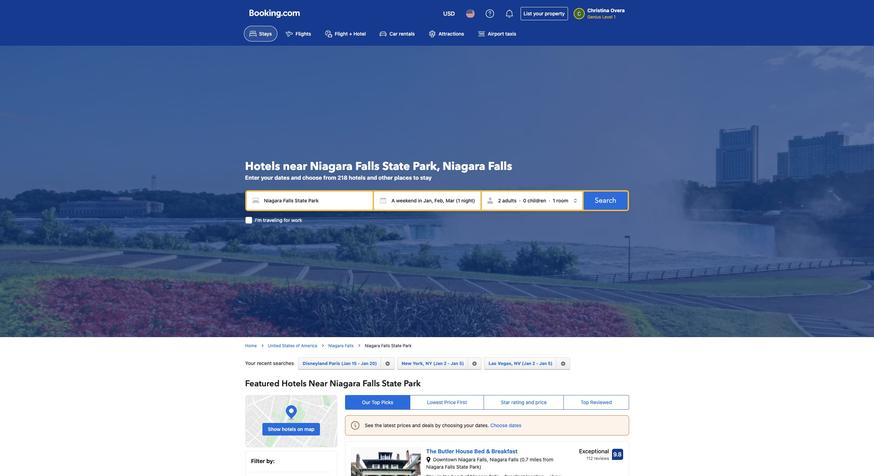 Task type: describe. For each thing, give the bounding box(es) containing it.
15
[[352, 361, 357, 366]]

dates inside status
[[509, 422, 522, 428]]

2 inside search field
[[498, 197, 501, 203]]

2 · from the left
[[549, 197, 550, 203]]

- for disneyland paris
[[358, 361, 360, 366]]

from inside 'downtown niagara falls, niagara falls (0.7 miles from niagara falls state park)'
[[543, 457, 553, 463]]

enter
[[245, 174, 260, 181]]

and left price at the bottom of the page
[[526, 399, 534, 405]]

miles
[[530, 457, 542, 463]]

by:
[[266, 458, 275, 464]]

hotels near niagara falls state park, niagara falls enter your dates and choose from 218 hotels and other places to stay
[[245, 159, 512, 181]]

0 vertical spatial park
[[403, 343, 412, 348]]

new
[[402, 361, 412, 366]]

united states of america
[[268, 343, 317, 348]]

2 adults · 0 children · 1 room
[[498, 197, 568, 203]]

niagara down house
[[458, 457, 476, 463]]

to
[[413, 174, 419, 181]]

flight + hotel
[[335, 31, 366, 37]]

other
[[378, 174, 393, 181]]

first
[[457, 399, 467, 405]]

bed
[[474, 448, 485, 455]]

america
[[301, 343, 317, 348]]

hotels inside hotels near niagara falls state park, niagara falls enter your dates and choose from 218 hotels and other places to stay
[[245, 159, 280, 174]]

car rentals link
[[374, 26, 420, 42]]

and left other
[[367, 174, 377, 181]]

- for las vegas, nv
[[536, 361, 538, 366]]

places
[[394, 174, 412, 181]]

disneyland paris
 - remove this item from your recent searches image
[[385, 361, 390, 366]]

niagara up 218
[[310, 159, 353, 174]]

- for new york, ny
[[448, 361, 450, 366]]

breakfast
[[492, 448, 518, 455]]

jan,
[[423, 197, 433, 203]]

paris
[[329, 361, 340, 366]]

car rentals
[[390, 31, 415, 37]]

your inside status
[[464, 422, 474, 428]]

+
[[349, 31, 352, 37]]

park,
[[413, 159, 440, 174]]

(0.7
[[520, 457, 529, 463]]

niagara falls
[[328, 343, 354, 348]]

traveling
[[263, 217, 283, 223]]

jan for new york, ny
[[451, 361, 458, 366]]

by
[[435, 422, 441, 428]]

car
[[390, 31, 398, 37]]

flights
[[296, 31, 311, 37]]

night)
[[461, 197, 475, 203]]

(1
[[456, 197, 460, 203]]

choose
[[491, 422, 508, 428]]

room
[[557, 197, 568, 203]]

niagara up 20)
[[365, 343, 380, 348]]

home link
[[245, 343, 257, 349]]

a weekend in jan, feb, mar (1 night)
[[392, 197, 475, 203]]

5) for las vegas, nv
[[548, 361, 553, 366]]

price
[[536, 399, 547, 405]]

attractions
[[439, 31, 464, 37]]

i'm
[[255, 217, 262, 223]]

20)
[[370, 361, 377, 366]]

attractions link
[[423, 26, 470, 42]]

our top picks
[[362, 399, 393, 405]]

112
[[587, 456, 593, 461]]

niagara down breakfast
[[490, 457, 507, 463]]

search
[[595, 196, 617, 205]]

exceptional
[[579, 448, 609, 455]]

feb,
[[435, 197, 445, 203]]

0
[[523, 197, 526, 203]]

&
[[486, 448, 490, 455]]

niagara up night)
[[443, 159, 485, 174]]

218
[[338, 174, 348, 181]]

flight
[[335, 31, 348, 37]]

niagara falls state park link
[[365, 343, 412, 348]]

a
[[392, 197, 395, 203]]

filter
[[251, 458, 265, 464]]

star
[[501, 399, 510, 405]]

niagara falls state park
[[365, 343, 412, 348]]

see
[[365, 422, 373, 428]]

near
[[309, 378, 328, 390]]

dates.
[[475, 422, 489, 428]]

near
[[283, 159, 307, 174]]

map
[[304, 426, 315, 432]]

2 top from the left
[[581, 399, 589, 405]]

show
[[268, 426, 281, 432]]

the
[[426, 448, 437, 455]]

falls inside niagara falls link
[[345, 343, 354, 348]]

search button
[[584, 192, 628, 210]]

state inside 'downtown niagara falls, niagara falls (0.7 miles from niagara falls state park)'
[[456, 464, 468, 470]]

1 horizontal spatial hotels
[[282, 378, 307, 390]]

your recent searches
[[245, 360, 294, 366]]

show hotels on map
[[268, 426, 315, 432]]

on
[[297, 426, 303, 432]]

hotels inside show hotels on map "button"
[[282, 426, 296, 432]]

united
[[268, 343, 281, 348]]

1 inside search field
[[553, 197, 555, 203]]

(jan for disneyland paris
[[341, 361, 351, 366]]

usd button
[[439, 5, 459, 22]]

home
[[245, 343, 257, 348]]

the butler house bed & breakfast, hotel near niagara falls state park, niagara falls image
[[351, 447, 421, 476]]

jan for disneyland paris
[[361, 361, 369, 366]]

list your property
[[524, 10, 565, 16]]

choose
[[302, 174, 322, 181]]

disneyland paris (jan 15 - jan 20)
[[303, 361, 377, 366]]

las
[[489, 361, 497, 366]]

deals
[[422, 422, 434, 428]]

in
[[418, 197, 422, 203]]



Task type: vqa. For each thing, say whether or not it's contained in the screenshot.
SCORED 9.0 element
no



Task type: locate. For each thing, give the bounding box(es) containing it.
overa
[[611, 7, 625, 13]]

- inside las vegas, nv (jan 2 - jan 5)
[[536, 361, 538, 366]]

lowest price first
[[427, 399, 467, 405]]

your
[[245, 360, 256, 366]]

2 for new york, ny
[[444, 361, 447, 366]]

1 horizontal spatial 1
[[614, 14, 616, 20]]

new york,&nbsp;ny
 - remove this item from your recent searches image
[[472, 361, 477, 366]]

0 horizontal spatial 1
[[553, 197, 555, 203]]

disneyland
[[303, 361, 328, 366]]

2 horizontal spatial 2
[[533, 361, 535, 366]]

1 inside christina overa genius level 1
[[614, 14, 616, 20]]

picks
[[381, 399, 393, 405]]

niagara down disneyland paris (jan 15 - jan 20)
[[330, 378, 361, 390]]

0 horizontal spatial ·
[[519, 197, 521, 203]]

- right the 15
[[358, 361, 360, 366]]

show hotels on map link
[[245, 395, 337, 448]]

property
[[545, 10, 565, 16]]

2 horizontal spatial (jan
[[522, 361, 531, 366]]

0 horizontal spatial your
[[261, 174, 273, 181]]

your left dates.
[[464, 422, 474, 428]]

1 horizontal spatial ·
[[549, 197, 550, 203]]

christina
[[588, 7, 609, 13]]

(jan right york, ny
[[433, 361, 443, 366]]

prices
[[397, 422, 411, 428]]

1 horizontal spatial your
[[464, 422, 474, 428]]

flights link
[[280, 26, 317, 42]]

1 horizontal spatial dates
[[509, 422, 522, 428]]

children
[[528, 197, 546, 203]]

1 vertical spatial hotels
[[282, 378, 307, 390]]

hotels right 218
[[349, 174, 366, 181]]

· left 0
[[519, 197, 521, 203]]

states
[[282, 343, 295, 348]]

top
[[372, 399, 380, 405], [581, 399, 589, 405]]

0 horizontal spatial -
[[358, 361, 360, 366]]

recent
[[257, 360, 272, 366]]

dates down near
[[275, 174, 290, 181]]

from inside hotels near niagara falls state park, niagara falls enter your dates and choose from 218 hotels and other places to stay
[[323, 174, 336, 181]]

· right children
[[549, 197, 550, 203]]

and left deals
[[412, 422, 421, 428]]

price
[[444, 399, 456, 405]]

svg image
[[380, 197, 387, 204]]

jan left new york,&nbsp;ny
 - remove this item from your recent searches icon
[[451, 361, 458, 366]]

0 horizontal spatial hotels
[[245, 159, 280, 174]]

house
[[456, 448, 473, 455]]

booking.com online hotel reservations image
[[249, 9, 300, 18]]

0 vertical spatial from
[[323, 174, 336, 181]]

3 - from the left
[[536, 361, 538, 366]]

1 vertical spatial from
[[543, 457, 553, 463]]

2 5) from the left
[[548, 361, 553, 366]]

1 horizontal spatial top
[[581, 399, 589, 405]]

0 horizontal spatial 5)
[[459, 361, 464, 366]]

filter by:
[[251, 458, 275, 464]]

1 (jan from the left
[[341, 361, 351, 366]]

9.8
[[613, 451, 622, 458]]

jan inside new york, ny (jan 2 - jan 5)
[[451, 361, 458, 366]]

(jan inside new york, ny (jan 2 - jan 5)
[[433, 361, 443, 366]]

none search field containing search
[[245, 190, 629, 224]]

-
[[358, 361, 360, 366], [448, 361, 450, 366], [536, 361, 538, 366]]

1 vertical spatial park
[[404, 378, 421, 390]]

lowest
[[427, 399, 443, 405]]

- left 'las vegas,&nbsp;nv
 - remove this item from your recent searches' image
[[536, 361, 538, 366]]

- inside new york, ny (jan 2 - jan 5)
[[448, 361, 450, 366]]

adults
[[502, 197, 517, 203]]

searches
[[273, 360, 294, 366]]

1 horizontal spatial 2
[[498, 197, 501, 203]]

0 vertical spatial hotels
[[245, 159, 280, 174]]

mar
[[446, 197, 455, 203]]

2 horizontal spatial your
[[533, 10, 544, 16]]

hotel
[[354, 31, 366, 37]]

1 down overa at the top right
[[614, 14, 616, 20]]

1 horizontal spatial from
[[543, 457, 553, 463]]

las vegas, nv (jan 2 - jan 5)
[[489, 361, 553, 366]]

5)
[[459, 361, 464, 366], [548, 361, 553, 366]]

park up new
[[403, 343, 412, 348]]

5) left new york,&nbsp;ny
 - remove this item from your recent searches icon
[[459, 361, 464, 366]]

our
[[362, 399, 370, 405]]

2 vertical spatial your
[[464, 422, 474, 428]]

2 inside new york, ny (jan 2 - jan 5)
[[444, 361, 447, 366]]

0 horizontal spatial from
[[323, 174, 336, 181]]

park down new
[[404, 378, 421, 390]]

1 vertical spatial 1
[[553, 197, 555, 203]]

1 vertical spatial hotels
[[282, 426, 296, 432]]

top left reviewed
[[581, 399, 589, 405]]

2 inside las vegas, nv (jan 2 - jan 5)
[[533, 361, 535, 366]]

1 horizontal spatial 5)
[[548, 361, 553, 366]]

hotels left on
[[282, 426, 296, 432]]

falls
[[355, 159, 380, 174], [488, 159, 512, 174], [345, 343, 354, 348], [381, 343, 390, 348], [363, 378, 380, 390], [509, 457, 519, 463], [445, 464, 455, 470]]

0 horizontal spatial top
[[372, 399, 380, 405]]

downtown niagara falls, niagara falls (0.7 miles from niagara falls state park)
[[426, 457, 553, 470]]

from left 218
[[323, 174, 336, 181]]

your right enter
[[261, 174, 273, 181]]

(jan for new york, ny
[[433, 361, 443, 366]]

2 horizontal spatial -
[[536, 361, 538, 366]]

Type your destination search field
[[247, 192, 373, 210]]

jan inside disneyland paris (jan 15 - jan 20)
[[361, 361, 369, 366]]

list your property link
[[521, 7, 568, 20]]

- left new york,&nbsp;ny
 - remove this item from your recent searches icon
[[448, 361, 450, 366]]

0 vertical spatial 1
[[614, 14, 616, 20]]

your right list
[[533, 10, 544, 16]]

of
[[296, 343, 300, 348]]

1 - from the left
[[358, 361, 360, 366]]

- inside disneyland paris (jan 15 - jan 20)
[[358, 361, 360, 366]]

status containing see the latest prices and deals by choosing your dates.
[[345, 415, 629, 436]]

top right our
[[372, 399, 380, 405]]

(jan right vegas, nv
[[522, 361, 531, 366]]

hotels up enter
[[245, 159, 280, 174]]

0 vertical spatial your
[[533, 10, 544, 16]]

1 jan from the left
[[361, 361, 369, 366]]

2 (jan from the left
[[433, 361, 443, 366]]

1 horizontal spatial hotels
[[349, 174, 366, 181]]

hotels
[[349, 174, 366, 181], [282, 426, 296, 432]]

rating
[[511, 399, 525, 405]]

hotels down searches
[[282, 378, 307, 390]]

(jan inside las vegas, nv (jan 2 - jan 5)
[[522, 361, 531, 366]]

0 vertical spatial hotels
[[349, 174, 366, 181]]

state inside hotels near niagara falls state park, niagara falls enter your dates and choose from 218 hotels and other places to stay
[[382, 159, 410, 174]]

1 5) from the left
[[459, 361, 464, 366]]

list
[[524, 10, 532, 16]]

new york, ny (jan 2 - jan 5)
[[402, 361, 464, 366]]

hotels inside hotels near niagara falls state park, niagara falls enter your dates and choose from 218 hotels and other places to stay
[[349, 174, 366, 181]]

see the latest prices and deals by choosing your dates. choose dates
[[365, 422, 522, 428]]

(jan for las vegas, nv
[[522, 361, 531, 366]]

dates right choose on the right bottom
[[509, 422, 522, 428]]

level
[[602, 14, 613, 20]]

5) inside las vegas, nv (jan 2 - jan 5)
[[548, 361, 553, 366]]

1 · from the left
[[519, 197, 521, 203]]

downtown
[[433, 457, 457, 463]]

airport taxis
[[488, 31, 516, 37]]

dates inside hotels near niagara falls state park, niagara falls enter your dates and choose from 218 hotels and other places to stay
[[275, 174, 290, 181]]

2
[[498, 197, 501, 203], [444, 361, 447, 366], [533, 361, 535, 366]]

0 horizontal spatial hotels
[[282, 426, 296, 432]]

niagara falls link
[[328, 343, 354, 349]]

vegas, nv
[[498, 361, 521, 366]]

and
[[291, 174, 301, 181], [367, 174, 377, 181], [526, 399, 534, 405], [412, 422, 421, 428]]

2 jan from the left
[[451, 361, 458, 366]]

1 horizontal spatial -
[[448, 361, 450, 366]]

featured
[[245, 378, 280, 390]]

1 horizontal spatial (jan
[[433, 361, 443, 366]]

None search field
[[245, 190, 629, 224]]

the butler house bed & breakfast
[[426, 448, 518, 455]]

5) for new york, ny
[[459, 361, 464, 366]]

jan left 20)
[[361, 361, 369, 366]]

choosing
[[442, 422, 463, 428]]

1 left room
[[553, 197, 555, 203]]

niagara down downtown
[[426, 464, 444, 470]]

0 horizontal spatial jan
[[361, 361, 369, 366]]

2 - from the left
[[448, 361, 450, 366]]

reviewed
[[590, 399, 612, 405]]

reviews
[[594, 456, 609, 461]]

choose dates button
[[491, 422, 522, 429]]

rentals
[[399, 31, 415, 37]]

status
[[345, 415, 629, 436]]

1 horizontal spatial jan
[[451, 361, 458, 366]]

5) inside new york, ny (jan 2 - jan 5)
[[459, 361, 464, 366]]

1 top from the left
[[372, 399, 380, 405]]

your inside hotels near niagara falls state park, niagara falls enter your dates and choose from 218 hotels and other places to stay
[[261, 174, 273, 181]]

2 right vegas, nv
[[533, 361, 535, 366]]

2 left adults
[[498, 197, 501, 203]]

airport
[[488, 31, 504, 37]]

2 right york, ny
[[444, 361, 447, 366]]

jan inside las vegas, nv (jan 2 - jan 5)
[[539, 361, 547, 366]]

0 vertical spatial dates
[[275, 174, 290, 181]]

jan for las vegas, nv
[[539, 361, 547, 366]]

scored 9.8 element
[[612, 449, 623, 460]]

(jan
[[341, 361, 351, 366], [433, 361, 443, 366], [522, 361, 531, 366]]

5) left 'las vegas,&nbsp;nv
 - remove this item from your recent searches' image
[[548, 361, 553, 366]]

0 horizontal spatial (jan
[[341, 361, 351, 366]]

2 horizontal spatial jan
[[539, 361, 547, 366]]

and down near
[[291, 174, 301, 181]]

top reviewed
[[581, 399, 612, 405]]

dates
[[275, 174, 290, 181], [509, 422, 522, 428]]

from right miles
[[543, 457, 553, 463]]

united states of america link
[[268, 343, 317, 349]]

3 (jan from the left
[[522, 361, 531, 366]]

las vegas,&nbsp;nv
 - remove this item from your recent searches image
[[561, 361, 566, 366]]

jan left 'las vegas,&nbsp;nv
 - remove this item from your recent searches' image
[[539, 361, 547, 366]]

0 horizontal spatial dates
[[275, 174, 290, 181]]

the
[[375, 422, 382, 428]]

stays
[[259, 31, 272, 37]]

stay
[[420, 174, 432, 181]]

usd
[[443, 10, 455, 17]]

2 for las vegas, nv
[[533, 361, 535, 366]]

exceptional 112 reviews
[[579, 448, 609, 461]]

1 vertical spatial your
[[261, 174, 273, 181]]

star rating and price
[[501, 399, 547, 405]]

(jan inside disneyland paris (jan 15 - jan 20)
[[341, 361, 351, 366]]

for
[[284, 217, 290, 223]]

genius
[[588, 14, 601, 20]]

show hotels on map button
[[262, 423, 320, 436]]

3 jan from the left
[[539, 361, 547, 366]]

(jan left the 15
[[341, 361, 351, 366]]

niagara up paris
[[328, 343, 344, 348]]

0 horizontal spatial 2
[[444, 361, 447, 366]]

work
[[291, 217, 302, 223]]

hotels
[[245, 159, 280, 174], [282, 378, 307, 390]]

1 vertical spatial dates
[[509, 422, 522, 428]]



